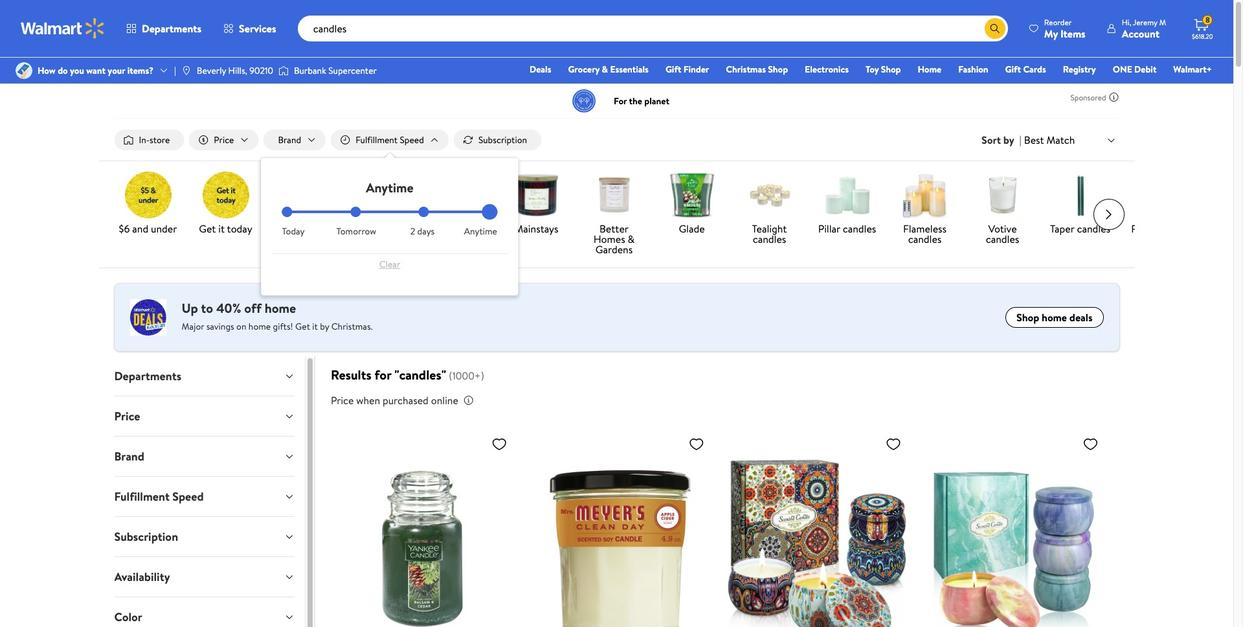 Task type: vqa. For each thing, say whether or not it's contained in the screenshot.
Services popup button
yes



Task type: describe. For each thing, give the bounding box(es) containing it.
clear
[[379, 258, 401, 271]]

get it today link
[[192, 172, 259, 237]]

toy
[[866, 63, 879, 76]]

clear button
[[282, 254, 498, 275]]

fulfillment speed inside tab
[[114, 489, 204, 505]]

deals
[[530, 63, 552, 76]]

sort
[[982, 133, 1002, 147]]

"candles"
[[395, 366, 447, 384]]

toy shop link
[[860, 62, 907, 76]]

get it today
[[199, 222, 253, 236]]

gift finder
[[666, 63, 710, 76]]

get inside up to 40% off home major savings on home gifts! get it by christmas.
[[295, 320, 310, 333]]

brand tab
[[104, 437, 305, 476]]

hi, jeremy m account
[[1123, 17, 1167, 40]]

and
[[132, 222, 148, 236]]

christmas candles image
[[280, 172, 327, 218]]

2 horizontal spatial price
[[331, 393, 354, 408]]

jeremy
[[1134, 17, 1158, 28]]

sponsored
[[1071, 92, 1107, 103]]

your
[[108, 64, 125, 77]]

price inside tab
[[114, 408, 140, 424]]

1 vertical spatial brand button
[[104, 437, 305, 476]]

0 horizontal spatial |
[[174, 64, 176, 77]]

taper candles image
[[1058, 172, 1104, 218]]

 image for burbank supercenter
[[279, 64, 289, 77]]

beverly hills, 90210
[[197, 64, 273, 77]]

items
[[1061, 26, 1086, 40]]

& inside better homes & gardens
[[628, 232, 635, 246]]

by inside sort and filter section "element"
[[1004, 133, 1015, 147]]

Walmart Site-Wide search field
[[298, 16, 1009, 41]]

christmas for shop
[[726, 63, 766, 76]]

grocery & essentials link
[[563, 62, 655, 76]]

yankee candle
[[366, 222, 397, 246]]

2 days
[[411, 225, 435, 238]]

oshine scented candles gift set for women: soy wax aromatherapy candle fragrance candles 4.4 oz strongly fragrance essential oils for stress relief halloween christmas birthday mother's day image
[[925, 431, 1104, 627]]

how
[[38, 64, 56, 77]]

home up gifts!
[[265, 299, 296, 317]]

0 horizontal spatial fulfillment speed button
[[104, 477, 305, 516]]

taper candles
[[1051, 222, 1111, 236]]

my
[[1045, 26, 1059, 40]]

price button inside sort and filter section "element"
[[189, 130, 259, 150]]

cards
[[1024, 63, 1047, 76]]

red
[[1132, 222, 1150, 236]]

 image for how do you want your items?
[[16, 62, 32, 79]]

fulfillment speed inside sort and filter section "element"
[[356, 133, 424, 146]]

speed inside fulfillment speed tab
[[173, 489, 204, 505]]

results
[[331, 366, 372, 384]]

m
[[1160, 17, 1167, 28]]

Search search field
[[298, 16, 1009, 41]]

oshine 4-pack christmas candles scented candles gift set aromatherapy soy candles 100% natural soy 4.4 oz strongly fragrance stress relief for mother's day,valentine's day,birthday,anniversary image
[[728, 431, 907, 627]]

candles for flameless candles
[[909, 232, 942, 246]]

search icon image
[[990, 23, 1001, 34]]

glade
[[679, 222, 705, 236]]

departments inside tab
[[114, 368, 181, 384]]

deals image
[[130, 299, 166, 336]]

hi,
[[1123, 17, 1132, 28]]

$618.20
[[1193, 32, 1214, 41]]

mainstays candles image
[[513, 172, 560, 218]]

reorder
[[1045, 17, 1072, 28]]

walmart+ link
[[1168, 62, 1219, 76]]

8 $618.20
[[1193, 14, 1214, 41]]

tealight candles
[[753, 222, 787, 246]]

purchased
[[383, 393, 429, 408]]

Anytime radio
[[488, 207, 498, 217]]

gifts!
[[273, 320, 293, 333]]

$6 and under link
[[114, 172, 182, 237]]

votive candles link
[[970, 172, 1037, 247]]

burbank supercenter
[[294, 64, 377, 77]]

2 horizontal spatial shop
[[1017, 310, 1040, 325]]

christmas for candles
[[281, 222, 326, 236]]

services button
[[213, 13, 287, 44]]

up
[[182, 299, 198, 317]]

by inside up to 40% off home major savings on home gifts! get it by christmas.
[[320, 320, 329, 333]]

hills,
[[228, 64, 247, 77]]

candle
[[366, 232, 397, 246]]

it inside get it today link
[[219, 222, 225, 236]]

electronics link
[[800, 62, 855, 76]]

glade candles image
[[669, 172, 716, 218]]

in-
[[139, 133, 150, 146]]

fulfillment inside sort and filter section "element"
[[356, 133, 398, 146]]

home
[[918, 63, 942, 76]]

gift finder link
[[660, 62, 715, 76]]

it inside up to 40% off home major savings on home gifts! get it by christmas.
[[312, 320, 318, 333]]

glade link
[[659, 172, 726, 237]]

legal information image
[[464, 395, 474, 406]]

home left deals
[[1042, 310, 1068, 325]]

votive candles
[[986, 222, 1020, 246]]

services
[[239, 21, 276, 36]]

40%
[[216, 299, 241, 317]]

do
[[58, 64, 68, 77]]

major
[[182, 320, 204, 333]]

grocery & essentials
[[568, 63, 649, 76]]

add to favorites list, oshine 4-pack christmas candles scented candles gift set aromatherapy soy candles 100% natural soy 4.4 oz strongly fragrance stress relief for mother's day,valentine's day,birthday,anniversary image
[[886, 436, 902, 452]]

subscription button
[[104, 517, 305, 557]]

taper candles link
[[1047, 172, 1115, 237]]

votive image
[[980, 172, 1027, 218]]

none range field inside sort and filter section "element"
[[282, 211, 498, 213]]

account
[[1123, 26, 1160, 40]]

you
[[70, 64, 84, 77]]

how do you want your items?
[[38, 64, 154, 77]]

candles for christmas candles
[[287, 232, 320, 246]]

subscription inside dropdown button
[[114, 529, 178, 545]]

sort and filter section element
[[99, 119, 1135, 295]]

pillar candles image
[[824, 172, 871, 218]]

votive
[[989, 222, 1018, 236]]

flameless candles image
[[902, 172, 949, 218]]

shop for christmas shop
[[769, 63, 789, 76]]

woodwick
[[436, 222, 482, 236]]

woodwick candles image
[[436, 172, 482, 218]]

christmas.
[[332, 320, 373, 333]]

better homes & gardens link
[[581, 172, 648, 257]]

on
[[237, 320, 247, 333]]

fashion link
[[953, 62, 995, 76]]

subscription inside button
[[479, 133, 527, 146]]

christmas candles
[[281, 222, 326, 246]]

add to favorites list, oshine scented candles gift set for women: soy wax aromatherapy candle fragrance candles 4.4 oz strongly fragrance essential oils for stress relief halloween christmas birthday mother's day image
[[1084, 436, 1099, 452]]

brand for the brand dropdown button within the sort and filter section "element"
[[278, 133, 301, 146]]

gift cards
[[1006, 63, 1047, 76]]

subscription tab
[[104, 517, 305, 557]]

electronics
[[805, 63, 849, 76]]

flameless
[[904, 222, 947, 236]]

gift for gift finder
[[666, 63, 682, 76]]



Task type: locate. For each thing, give the bounding box(es) containing it.
gift inside gift finder link
[[666, 63, 682, 76]]

1 horizontal spatial christmas
[[726, 63, 766, 76]]

1 horizontal spatial anytime
[[464, 225, 497, 238]]

it right gifts!
[[312, 320, 318, 333]]

0 horizontal spatial price
[[114, 408, 140, 424]]

candles right red at the right of the page
[[1152, 222, 1185, 236]]

1 horizontal spatial &
[[628, 232, 635, 246]]

price when purchased online
[[331, 393, 459, 408]]

1 horizontal spatial speed
[[400, 133, 424, 146]]

1 horizontal spatial it
[[312, 320, 318, 333]]

savings
[[206, 320, 234, 333]]

1 vertical spatial subscription
[[114, 529, 178, 545]]

1 vertical spatial &
[[628, 232, 635, 246]]

bhg candles image
[[591, 172, 638, 218]]

0 vertical spatial by
[[1004, 133, 1015, 147]]

red candles link
[[1125, 172, 1192, 237]]

None radio
[[419, 207, 429, 217]]

christmas right finder
[[726, 63, 766, 76]]

flameless candles
[[904, 222, 947, 246]]

1 horizontal spatial |
[[1020, 133, 1022, 147]]

want
[[86, 64, 106, 77]]

1 vertical spatial christmas
[[281, 222, 326, 236]]

0 horizontal spatial get
[[199, 222, 216, 236]]

homes
[[594, 232, 626, 246]]

speed up subscription dropdown button
[[173, 489, 204, 505]]

gift left cards
[[1006, 63, 1022, 76]]

price button
[[189, 130, 259, 150], [104, 397, 305, 436]]

 image
[[16, 62, 32, 79], [279, 64, 289, 77]]

subscription up 'availability'
[[114, 529, 178, 545]]

registry
[[1064, 63, 1097, 76]]

speed up 'yankee candle' image
[[400, 133, 424, 146]]

0 horizontal spatial shop
[[769, 63, 789, 76]]

gift left finder
[[666, 63, 682, 76]]

subscription button
[[454, 130, 542, 150]]

registry link
[[1058, 62, 1102, 76]]

tomorrow
[[337, 225, 377, 238]]

best match button
[[1022, 131, 1120, 149]]

0 horizontal spatial fulfillment speed
[[114, 489, 204, 505]]

candles down flameless candles image
[[909, 232, 942, 246]]

2 gift from the left
[[1006, 63, 1022, 76]]

departments button
[[115, 13, 213, 44], [104, 356, 305, 396]]

90210
[[250, 64, 273, 77]]

candles
[[843, 222, 877, 236], [1078, 222, 1111, 236], [1152, 222, 1185, 236], [287, 232, 320, 246], [753, 232, 787, 246], [909, 232, 942, 246], [986, 232, 1020, 246]]

ad disclaimer and feedback image
[[1109, 92, 1120, 102]]

0 horizontal spatial christmas
[[281, 222, 326, 236]]

0 horizontal spatial gift
[[666, 63, 682, 76]]

next slide for chipmodulewithimages list image
[[1094, 199, 1125, 230]]

christmas down today radio
[[281, 222, 326, 236]]

walmart+
[[1174, 63, 1213, 76]]

1 horizontal spatial brand
[[278, 133, 301, 146]]

1 horizontal spatial fulfillment speed button
[[331, 130, 449, 150]]

1 horizontal spatial price
[[214, 133, 234, 146]]

brand for the brand dropdown button to the bottom
[[114, 448, 144, 465]]

pillar candles
[[819, 222, 877, 236]]

0 horizontal spatial fulfillment
[[114, 489, 170, 505]]

candles $6 and under image
[[125, 172, 171, 218]]

home right on in the left bottom of the page
[[249, 320, 271, 333]]

0 vertical spatial anytime
[[366, 179, 414, 196]]

8
[[1206, 14, 1211, 25]]

anytime down anytime option
[[464, 225, 497, 238]]

fulfillment speed up subscription dropdown button
[[114, 489, 204, 505]]

results for "candles" (1000+)
[[331, 366, 485, 384]]

fulfillment speed
[[356, 133, 424, 146], [114, 489, 204, 505]]

get inside get it today link
[[199, 222, 216, 236]]

fulfillment speed tab
[[104, 477, 305, 516]]

under
[[151, 222, 177, 236]]

for
[[375, 366, 392, 384]]

candles inside tealight candles
[[753, 232, 787, 246]]

 image
[[181, 65, 192, 76]]

home link
[[912, 62, 948, 76]]

0 vertical spatial price
[[214, 133, 234, 146]]

1 horizontal spatial fulfillment
[[356, 133, 398, 146]]

0 vertical spatial departments
[[142, 21, 202, 36]]

None range field
[[282, 211, 498, 213]]

0 vertical spatial price button
[[189, 130, 259, 150]]

it
[[219, 222, 225, 236], [312, 320, 318, 333]]

0 vertical spatial christmas
[[726, 63, 766, 76]]

1 vertical spatial get
[[295, 320, 310, 333]]

fulfillment inside tab
[[114, 489, 170, 505]]

brand inside sort and filter section "element"
[[278, 133, 301, 146]]

by right sort
[[1004, 133, 1015, 147]]

candles for votive candles
[[986, 232, 1020, 246]]

pillar
[[819, 222, 841, 236]]

departments tab
[[104, 356, 305, 396]]

0 vertical spatial brand
[[278, 133, 301, 146]]

candles inside 'link'
[[843, 222, 877, 236]]

fulfillment
[[356, 133, 398, 146], [114, 489, 170, 505]]

woodwick link
[[425, 172, 493, 237]]

0 vertical spatial brand button
[[264, 130, 326, 150]]

(1000+)
[[449, 369, 485, 383]]

|
[[174, 64, 176, 77], [1020, 133, 1022, 147]]

get
[[199, 222, 216, 236], [295, 320, 310, 333]]

0 horizontal spatial it
[[219, 222, 225, 236]]

 image left how
[[16, 62, 32, 79]]

availability tab
[[104, 557, 305, 597]]

1 vertical spatial anytime
[[464, 225, 497, 238]]

fashion
[[959, 63, 989, 76]]

brand button up fulfillment speed tab
[[104, 437, 305, 476]]

gift
[[666, 63, 682, 76], [1006, 63, 1022, 76]]

price
[[214, 133, 234, 146], [331, 393, 354, 408], [114, 408, 140, 424]]

0 horizontal spatial subscription
[[114, 529, 178, 545]]

0 horizontal spatial anytime
[[366, 179, 414, 196]]

1 horizontal spatial by
[[1004, 133, 1015, 147]]

& right grocery
[[602, 63, 608, 76]]

tealight candles link
[[736, 172, 804, 247]]

departments up items?
[[142, 21, 202, 36]]

yankee candle balsam & cedar - 22 oz original large jar scented candle image
[[334, 431, 513, 627]]

1 gift from the left
[[666, 63, 682, 76]]

christmas shop link
[[721, 62, 794, 76]]

departments button up price tab
[[104, 356, 305, 396]]

days
[[418, 225, 435, 238]]

anytime inside how fast do you want your order? option group
[[464, 225, 497, 238]]

today
[[282, 225, 305, 238]]

candles for red candles
[[1152, 222, 1185, 236]]

tealight
[[753, 222, 787, 236]]

mrs. meyer's clean day scented soy candle, apple cider scent, 4.9 oz image
[[531, 431, 710, 627]]

gift inside the gift cards link
[[1006, 63, 1022, 76]]

gardens
[[596, 242, 633, 257]]

| inside sort and filter section "element"
[[1020, 133, 1022, 147]]

candles inside christmas candles
[[287, 232, 320, 246]]

tealight image
[[747, 172, 793, 218]]

shop home deals
[[1017, 310, 1093, 325]]

0 vertical spatial fulfillment speed
[[356, 133, 424, 146]]

0 vertical spatial it
[[219, 222, 225, 236]]

0 horizontal spatial speed
[[173, 489, 204, 505]]

1 vertical spatial brand
[[114, 448, 144, 465]]

1 vertical spatial fulfillment speed button
[[104, 477, 305, 516]]

1 vertical spatial speed
[[173, 489, 204, 505]]

today
[[227, 222, 253, 236]]

price button up brand tab
[[104, 397, 305, 436]]

candles right pillar
[[843, 222, 877, 236]]

essentials
[[611, 63, 649, 76]]

how fast do you want your order? option group
[[282, 207, 498, 238]]

match
[[1047, 133, 1076, 147]]

1 horizontal spatial  image
[[279, 64, 289, 77]]

burbank
[[294, 64, 326, 77]]

price inside sort and filter section "element"
[[214, 133, 234, 146]]

1 vertical spatial |
[[1020, 133, 1022, 147]]

fulfillment speed button up 'yankee candle' image
[[331, 130, 449, 150]]

1 vertical spatial price
[[331, 393, 354, 408]]

2
[[411, 225, 415, 238]]

get left today
[[199, 222, 216, 236]]

items?
[[127, 64, 154, 77]]

$6
[[119, 222, 130, 236]]

& right homes
[[628, 232, 635, 246]]

1 horizontal spatial gift
[[1006, 63, 1022, 76]]

speed inside sort and filter section "element"
[[400, 133, 424, 146]]

by left the christmas.
[[320, 320, 329, 333]]

1 horizontal spatial get
[[295, 320, 310, 333]]

0 horizontal spatial &
[[602, 63, 608, 76]]

gift for gift cards
[[1006, 63, 1022, 76]]

mainstays
[[515, 222, 559, 236]]

when
[[356, 393, 380, 408]]

flameless candles link
[[892, 172, 959, 247]]

| right items?
[[174, 64, 176, 77]]

candles right 'taper'
[[1078, 222, 1111, 236]]

store
[[150, 133, 170, 146]]

0 vertical spatial fulfillment
[[356, 133, 398, 146]]

fulfillment speed button up subscription dropdown button
[[104, 477, 305, 516]]

better
[[600, 222, 629, 236]]

0 horizontal spatial  image
[[16, 62, 32, 79]]

1 vertical spatial it
[[312, 320, 318, 333]]

shop for toy shop
[[882, 63, 901, 76]]

price tab
[[104, 397, 305, 436]]

candles inside flameless candles
[[909, 232, 942, 246]]

$6 and under
[[119, 222, 177, 236]]

| left best
[[1020, 133, 1022, 147]]

supercenter
[[329, 64, 377, 77]]

yankee candle link
[[348, 172, 415, 247]]

0 vertical spatial speed
[[400, 133, 424, 146]]

shop
[[769, 63, 789, 76], [882, 63, 901, 76], [1017, 310, 1040, 325]]

candles down tealight image
[[753, 232, 787, 246]]

brand button up the christmas candles image
[[264, 130, 326, 150]]

candles for tealight candles
[[753, 232, 787, 246]]

one
[[1113, 63, 1133, 76]]

toy shop
[[866, 63, 901, 76]]

1 horizontal spatial shop
[[882, 63, 901, 76]]

subscription up mainstays candles image
[[479, 133, 527, 146]]

0 horizontal spatial by
[[320, 320, 329, 333]]

speed
[[400, 133, 424, 146], [173, 489, 204, 505]]

1 vertical spatial fulfillment
[[114, 489, 170, 505]]

add to favorites list, mrs. meyer's clean day scented soy candle, apple cider scent, 4.9 oz image
[[689, 436, 705, 452]]

walmart image
[[21, 18, 105, 39]]

1 vertical spatial price button
[[104, 397, 305, 436]]

add to favorites list, yankee candle balsam & cedar - 22 oz original large jar scented candle image
[[492, 436, 507, 452]]

0 vertical spatial fulfillment speed button
[[331, 130, 449, 150]]

1 vertical spatial departments button
[[104, 356, 305, 396]]

candles for pillar candles
[[843, 222, 877, 236]]

candles down today radio
[[287, 232, 320, 246]]

christmas shop
[[726, 63, 789, 76]]

get right gifts!
[[295, 320, 310, 333]]

best match
[[1025, 133, 1076, 147]]

0 vertical spatial &
[[602, 63, 608, 76]]

candles for taper candles
[[1078, 222, 1111, 236]]

best
[[1025, 133, 1045, 147]]

Tomorrow radio
[[351, 207, 361, 217]]

fulfillment speed button
[[331, 130, 449, 150], [104, 477, 305, 516]]

fulfillment speed button inside sort and filter section "element"
[[331, 130, 449, 150]]

Today radio
[[282, 207, 293, 217]]

fulfillment speed up 'yankee candle' image
[[356, 133, 424, 146]]

0 horizontal spatial brand
[[114, 448, 144, 465]]

shop left the electronics link
[[769, 63, 789, 76]]

christmas candles link
[[270, 172, 337, 247]]

color tab
[[104, 597, 305, 627]]

0 vertical spatial get
[[199, 222, 216, 236]]

get it today image
[[202, 172, 249, 218]]

finder
[[684, 63, 710, 76]]

shop right toy at the top of the page
[[882, 63, 901, 76]]

departments button up items?
[[115, 13, 213, 44]]

brand button inside sort and filter section "element"
[[264, 130, 326, 150]]

shop left deals
[[1017, 310, 1040, 325]]

0 vertical spatial departments button
[[115, 13, 213, 44]]

2 vertical spatial price
[[114, 408, 140, 424]]

yankee candle image
[[358, 172, 405, 218]]

mainstays link
[[503, 172, 570, 237]]

sort by |
[[982, 133, 1022, 147]]

beverly
[[197, 64, 226, 77]]

online
[[431, 393, 459, 408]]

departments
[[142, 21, 202, 36], [114, 368, 181, 384]]

1 vertical spatial departments
[[114, 368, 181, 384]]

0 vertical spatial subscription
[[479, 133, 527, 146]]

it left today
[[219, 222, 225, 236]]

to
[[201, 299, 213, 317]]

anytime up how fast do you want your order? option group
[[366, 179, 414, 196]]

brand
[[278, 133, 301, 146], [114, 448, 144, 465]]

 image right 90210
[[279, 64, 289, 77]]

candles down votive image on the right
[[986, 232, 1020, 246]]

1 horizontal spatial subscription
[[479, 133, 527, 146]]

1 vertical spatial fulfillment speed
[[114, 489, 204, 505]]

0 vertical spatial |
[[174, 64, 176, 77]]

brand inside tab
[[114, 448, 144, 465]]

reorder my items
[[1045, 17, 1086, 40]]

up to 40% off home major savings on home gifts! get it by christmas.
[[182, 299, 373, 333]]

color button
[[104, 597, 305, 627]]

price button up get it today image
[[189, 130, 259, 150]]

1 vertical spatial by
[[320, 320, 329, 333]]

one debit link
[[1108, 62, 1163, 76]]

yankee
[[366, 222, 397, 236]]

1 horizontal spatial fulfillment speed
[[356, 133, 424, 146]]

departments down deals image
[[114, 368, 181, 384]]



